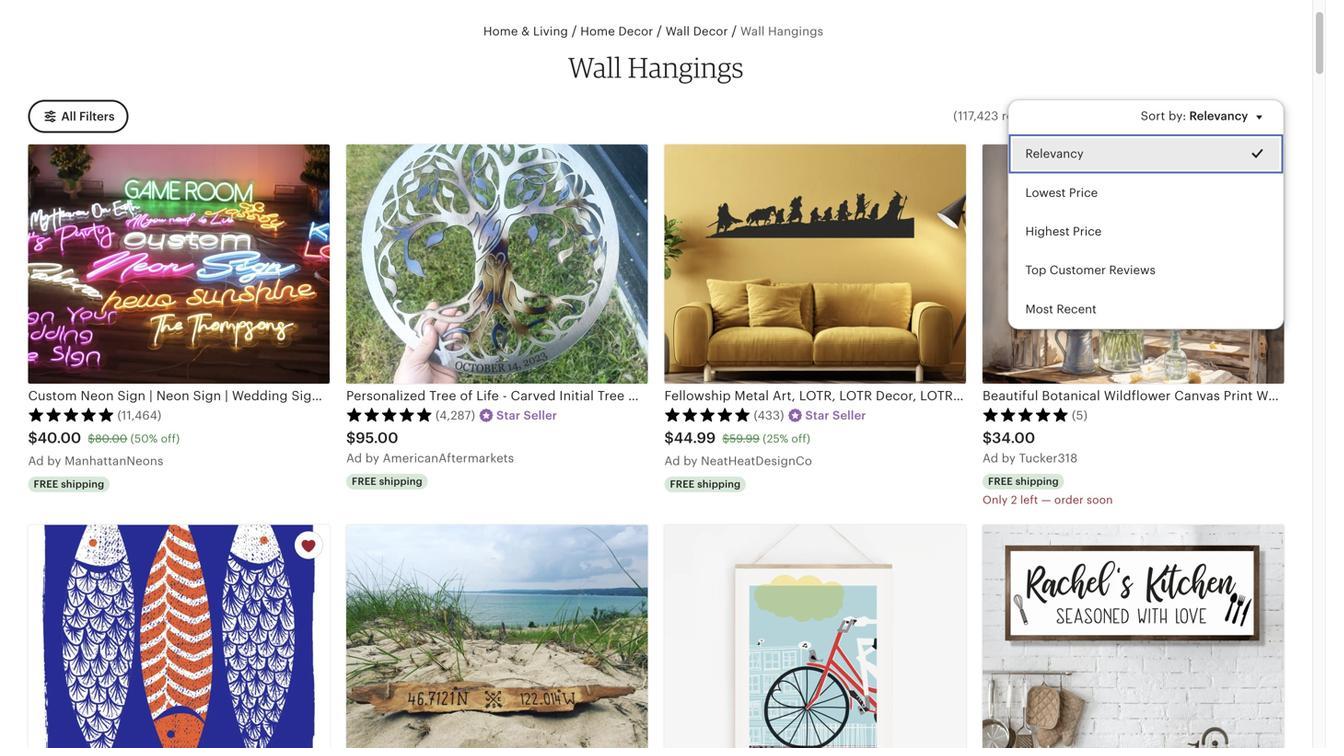 Task type: locate. For each thing, give the bounding box(es) containing it.
order
[[1055, 494, 1084, 506]]

b down 44.99
[[684, 455, 691, 469]]

$
[[28, 430, 38, 447], [346, 430, 356, 447], [665, 430, 674, 447], [983, 430, 992, 447], [88, 433, 95, 445], [722, 433, 730, 445]]

2 / from the left
[[657, 24, 662, 38]]

off)
[[161, 433, 180, 445], [792, 433, 811, 445]]

1 horizontal spatial hangings
[[768, 25, 824, 38]]

y inside $ 95.00 a d b y americanaftermarkets
[[373, 452, 379, 466]]

$ inside $ 95.00 a d b y americanaftermarkets
[[346, 430, 356, 447]]

star seller
[[496, 409, 557, 423], [805, 409, 866, 423]]

1 vertical spatial hangings
[[628, 50, 744, 84]]

a inside $ 95.00 a d b y americanaftermarkets
[[346, 452, 355, 466]]

$ inside $ 34.00 a d b y tucker318
[[983, 430, 992, 447]]

wall right wall decor link
[[740, 25, 765, 38]]

bicycle art screenprint bike art print silkscreen poster - going to see my baby blue - bike lovers wall art home decor image
[[665, 525, 966, 749]]

wall
[[666, 25, 690, 38], [740, 25, 765, 38], [568, 50, 622, 84]]

1 horizontal spatial star seller
[[805, 409, 866, 423]]

lowest
[[1026, 186, 1066, 200]]

menu
[[1008, 99, 1284, 330]]

$ inside $ 40.00 $ 80.00 (50% off)
[[88, 433, 95, 445]]

star right the (4,287)
[[496, 409, 521, 423]]

0 horizontal spatial relevancy
[[1026, 147, 1084, 161]]

(11,464)
[[117, 409, 161, 423]]

0 horizontal spatial /
[[572, 24, 577, 38]]

d inside $ 95.00 a d b y americanaftermarkets
[[354, 452, 362, 466]]

hangings
[[768, 25, 824, 38], [628, 50, 744, 84]]

d down 40.00
[[36, 455, 44, 469]]

2 horizontal spatial free shipping
[[670, 479, 741, 490]]

a
[[346, 452, 355, 466], [983, 452, 991, 466], [28, 455, 36, 469], [665, 455, 673, 469]]

free down 44.99
[[670, 479, 695, 490]]

lowest price
[[1026, 186, 1098, 200]]

price right lowest
[[1069, 186, 1098, 200]]

0 vertical spatial hangings
[[768, 25, 824, 38]]

seller for americanaftermarkets
[[524, 409, 557, 423]]

all filters button
[[28, 100, 128, 133]]

1 vertical spatial price
[[1073, 225, 1102, 238]]

1 home from the left
[[483, 25, 518, 38]]

highest price
[[1026, 225, 1102, 238]]

$ for 95.00
[[346, 430, 356, 447]]

wall hangings
[[568, 50, 744, 84]]

star
[[496, 409, 521, 423], [805, 409, 830, 423]]

2 horizontal spatial wall
[[740, 25, 765, 38]]

2 5 out of 5 stars image from the left
[[346, 408, 433, 422]]

seller
[[524, 409, 557, 423], [833, 409, 866, 423]]

y
[[373, 452, 379, 466], [1009, 452, 1016, 466], [55, 455, 61, 469], [691, 455, 698, 469]]

0 horizontal spatial seller
[[524, 409, 557, 423]]

by:
[[1169, 109, 1187, 123]]

1 vertical spatial relevancy
[[1026, 147, 1084, 161]]

soon
[[1087, 494, 1113, 506]]

home & living / home decor / wall decor / wall hangings
[[483, 24, 824, 38]]

relevancy
[[1189, 109, 1248, 123], [1026, 147, 1084, 161]]

0 horizontal spatial wall
[[568, 50, 622, 84]]

free inside "free shipping only 2 left — order soon"
[[988, 476, 1013, 488]]

2 star seller from the left
[[805, 409, 866, 423]]

off) for 40.00
[[161, 433, 180, 445]]

1 horizontal spatial seller
[[833, 409, 866, 423]]

1 horizontal spatial off)
[[792, 433, 811, 445]]

b
[[365, 452, 373, 466], [1002, 452, 1010, 466], [47, 455, 55, 469], [684, 455, 691, 469]]

star for (433)
[[805, 409, 830, 423]]

4 5 out of 5 stars image from the left
[[983, 408, 1069, 422]]

b down 95.00
[[365, 452, 373, 466]]

off) right (25%
[[792, 433, 811, 445]]

d
[[354, 452, 362, 466], [991, 452, 999, 466], [36, 455, 44, 469], [673, 455, 680, 469]]

shipping inside "free shipping only 2 left — order soon"
[[1016, 476, 1059, 488]]

5 out of 5 stars image up 44.99
[[665, 408, 751, 422]]

free shipping for 40.00
[[34, 479, 104, 490]]

1 horizontal spatial free shipping
[[352, 476, 423, 488]]

free down 95.00
[[352, 476, 377, 488]]

—
[[1041, 494, 1051, 506]]

beautiful botanical wildflower canvas print wall art wildflower arrangement for farmhouse floral decor or the perfect housewarming gift image
[[983, 145, 1284, 384]]

home left &
[[483, 25, 518, 38]]

home
[[483, 25, 518, 38], [580, 25, 615, 38]]

home decor link
[[580, 24, 653, 38]]

0 vertical spatial price
[[1069, 186, 1098, 200]]

sort
[[1141, 109, 1166, 123]]

free shipping for 44.99
[[670, 479, 741, 490]]

3 5 out of 5 stars image from the left
[[665, 408, 751, 422]]

(50%
[[130, 433, 158, 445]]

off) right (50%
[[161, 433, 180, 445]]

y down the 34.00 in the right of the page
[[1009, 452, 1016, 466]]

free shipping
[[352, 476, 423, 488], [34, 479, 104, 490], [670, 479, 741, 490]]

95.00
[[356, 430, 398, 447]]

/ up the 'wall hangings'
[[657, 24, 662, 38]]

b down the 34.00 in the right of the page
[[1002, 452, 1010, 466]]

decor
[[618, 25, 653, 38], [693, 25, 728, 38]]

b inside $ 34.00 a d b y tucker318
[[1002, 452, 1010, 466]]

shipping down a d b y manhattanneons
[[61, 479, 104, 490]]

wall decor link
[[666, 24, 728, 38]]

( 117,423 results,
[[953, 109, 1045, 123]]

shipping for americanaftermarkets
[[379, 476, 423, 488]]

free for manhattanneons
[[34, 479, 58, 490]]

d inside $ 34.00 a d b y tucker318
[[991, 452, 999, 466]]

y down 44.99
[[691, 455, 698, 469]]

0 horizontal spatial off)
[[161, 433, 180, 445]]

2 off) from the left
[[792, 433, 811, 445]]

star seller right the (4,287)
[[496, 409, 557, 423]]

top customer reviews
[[1026, 263, 1156, 277]]

1 horizontal spatial home
[[580, 25, 615, 38]]

off) inside "$ 44.99 $ 59.99 (25% off)"
[[792, 433, 811, 445]]

$ for 44.99
[[665, 430, 674, 447]]

fellowship metal art, lotr, lotr decor, lotr art, the hobbit, wall hangings, home decor, metal art image
[[665, 145, 966, 384]]

wall down home decor link
[[568, 50, 622, 84]]

$ 95.00 a d b y americanaftermarkets
[[346, 430, 514, 466]]

a d b y manhattanneons
[[28, 455, 163, 469]]

2 horizontal spatial /
[[732, 24, 737, 38]]

117,423
[[958, 109, 999, 123]]

1 star from the left
[[496, 409, 521, 423]]

1 horizontal spatial /
[[657, 24, 662, 38]]

0 horizontal spatial star seller
[[496, 409, 557, 423]]

seller right (433) at the right bottom of the page
[[833, 409, 866, 423]]

shipping up left
[[1016, 476, 1059, 488]]

y down 95.00
[[373, 452, 379, 466]]

d down 95.00
[[354, 452, 362, 466]]

1 horizontal spatial decor
[[693, 25, 728, 38]]

off) inside $ 40.00 $ 80.00 (50% off)
[[161, 433, 180, 445]]

(433)
[[754, 409, 784, 423]]

free shipping down a d b y manhattanneons
[[34, 479, 104, 490]]

star seller for americanaftermarkets
[[496, 409, 557, 423]]

all
[[61, 109, 76, 123]]

free
[[352, 476, 377, 488], [988, 476, 1013, 488], [34, 479, 58, 490], [670, 479, 695, 490]]

wall up the 'wall hangings'
[[666, 25, 690, 38]]

living
[[533, 25, 568, 38]]

relevancy right by:
[[1189, 109, 1248, 123]]

d down 44.99
[[673, 455, 680, 469]]

free up only
[[988, 476, 1013, 488]]

price up top customer reviews
[[1073, 225, 1102, 238]]

y inside $ 34.00 a d b y tucker318
[[1009, 452, 1016, 466]]

shipping for manhattanneons
[[61, 479, 104, 490]]

2 seller from the left
[[833, 409, 866, 423]]

5 out of 5 stars image up the 34.00 in the right of the page
[[983, 408, 1069, 422]]

5 out of 5 stars image for americanaftermarkets
[[346, 408, 433, 422]]

shipping down a d b y neatheatdesignco
[[697, 479, 741, 490]]

top
[[1026, 263, 1047, 277]]

d down the 34.00 in the right of the page
[[991, 452, 999, 466]]

0 vertical spatial relevancy
[[1189, 109, 1248, 123]]

personalized driftwood sign longitude latitude custom coordinates christmas gift housewarming gift new home anniversary coastal beach decor image
[[346, 525, 648, 749]]

relevancy up the 'lowest price'
[[1026, 147, 1084, 161]]

free for americanaftermarkets
[[352, 476, 377, 488]]

5 out of 5 stars image up 95.00
[[346, 408, 433, 422]]

2 star from the left
[[805, 409, 830, 423]]

price
[[1069, 186, 1098, 200], [1073, 225, 1102, 238]]

1 / from the left
[[572, 24, 577, 38]]

0 horizontal spatial hangings
[[628, 50, 744, 84]]

2 home from the left
[[580, 25, 615, 38]]

star seller right (433) at the right bottom of the page
[[805, 409, 866, 423]]

/ right wall decor link
[[732, 24, 737, 38]]

5 out of 5 stars image
[[28, 408, 115, 422], [346, 408, 433, 422], [665, 408, 751, 422], [983, 408, 1069, 422]]

1 5 out of 5 stars image from the left
[[28, 408, 115, 422]]

relevancy link
[[1009, 134, 1283, 173]]

34.00
[[992, 430, 1035, 447]]

0 horizontal spatial free shipping
[[34, 479, 104, 490]]

star right (433) at the right bottom of the page
[[805, 409, 830, 423]]

shipping
[[379, 476, 423, 488], [1016, 476, 1059, 488], [61, 479, 104, 490], [697, 479, 741, 490]]

hangings inside home & living / home decor / wall decor / wall hangings
[[768, 25, 824, 38]]

home right living
[[580, 25, 615, 38]]

b inside $ 95.00 a d b y americanaftermarkets
[[365, 452, 373, 466]]

1 star seller from the left
[[496, 409, 557, 423]]

shipping down $ 95.00 a d b y americanaftermarkets
[[379, 476, 423, 488]]

free for neatheatdesignco
[[670, 479, 695, 490]]

/
[[572, 24, 577, 38], [657, 24, 662, 38], [732, 24, 737, 38]]

seller right the (4,287)
[[524, 409, 557, 423]]

1 off) from the left
[[161, 433, 180, 445]]

/ right living
[[572, 24, 577, 38]]

1 seller from the left
[[524, 409, 557, 423]]

0 horizontal spatial decor
[[618, 25, 653, 38]]

5 out of 5 stars image up 40.00
[[28, 408, 115, 422]]

(
[[953, 109, 958, 123]]

free shipping down 95.00
[[352, 476, 423, 488]]

0 horizontal spatial home
[[483, 25, 518, 38]]

free down 40.00
[[34, 479, 58, 490]]

1 horizontal spatial star
[[805, 409, 830, 423]]

$ 44.99 $ 59.99 (25% off)
[[665, 430, 811, 447]]

personalized kitchen signs-gifts-decor-items-kitchen decor-art-gift for mom birthday-wall decor-gift for cook-chef-custom kitchen sign gift- image
[[983, 525, 1284, 749]]

free shipping down a d b y neatheatdesignco
[[670, 479, 741, 490]]

star seller for neatheatdesignco
[[805, 409, 866, 423]]

off) for 44.99
[[792, 433, 811, 445]]

0 horizontal spatial star
[[496, 409, 521, 423]]

menu containing relevancy
[[1008, 99, 1284, 330]]



Task type: vqa. For each thing, say whether or not it's contained in the screenshot.
b
yes



Task type: describe. For each thing, give the bounding box(es) containing it.
5 out of 5 stars image for neatheatdesignco
[[665, 408, 751, 422]]

top customer reviews link
[[1009, 251, 1283, 290]]

59.99
[[730, 433, 760, 445]]

most recent link
[[1009, 290, 1283, 329]]

free shipping only 2 left — order soon
[[983, 476, 1113, 506]]

1 horizontal spatial wall
[[666, 25, 690, 38]]

a d b y neatheatdesignco
[[665, 455, 812, 469]]

1 horizontal spatial relevancy
[[1189, 109, 1248, 123]]

tucker318
[[1019, 452, 1078, 466]]

shipping for neatheatdesignco
[[697, 479, 741, 490]]

reviews
[[1109, 263, 1156, 277]]

44.99
[[674, 430, 716, 447]]

manhattanneons
[[65, 455, 163, 469]]

home & living link
[[483, 24, 568, 38]]

2
[[1011, 494, 1017, 506]]

most
[[1026, 302, 1054, 316]]

80.00
[[95, 433, 127, 445]]

b down 40.00
[[47, 455, 55, 469]]

40.00
[[38, 430, 81, 447]]

customer
[[1050, 263, 1106, 277]]

seller for neatheatdesignco
[[833, 409, 866, 423]]

recent
[[1057, 302, 1097, 316]]

filters
[[79, 109, 115, 123]]

y down 40.00
[[55, 455, 61, 469]]

2 decor from the left
[[693, 25, 728, 38]]

all filters
[[61, 109, 115, 123]]

modern art screenprint scandinavian style  - 3 fish art print - indigo wall art - silkscreen modern print coastal kitchen art - three fish image
[[28, 525, 330, 749]]

americanaftermarkets
[[383, 452, 514, 466]]

1 decor from the left
[[618, 25, 653, 38]]

$ 40.00 $ 80.00 (50% off)
[[28, 430, 180, 447]]

results,
[[1002, 109, 1045, 123]]

&
[[521, 25, 530, 38]]

price for highest price
[[1073, 225, 1102, 238]]

left
[[1020, 494, 1038, 506]]

personalized tree of life - carved initial tree decor - 11th anniversary gift - steel anniversary - custom wedding gift - family wall decor image
[[346, 145, 648, 384]]

relevancy inside menu
[[1026, 147, 1084, 161]]

5 out of 5 stars image for tucker318
[[983, 408, 1069, 422]]

$ for 34.00
[[983, 430, 992, 447]]

most recent
[[1026, 302, 1097, 316]]

(4,287)
[[436, 409, 475, 423]]

$ for 40.00
[[28, 430, 38, 447]]

$ inside "$ 44.99 $ 59.99 (25% off)"
[[722, 433, 730, 445]]

$ 34.00 a d b y tucker318
[[983, 430, 1078, 466]]

sort by: relevancy
[[1141, 109, 1248, 123]]

5 out of 5 stars image for manhattanneons
[[28, 408, 115, 422]]

custom neon sign | neon sign | wedding signs | name neon sign | led neon light sign | wedding bridesmaid gifts | wall decor | home decor image
[[28, 145, 330, 384]]

(5)
[[1072, 409, 1088, 423]]

(25%
[[763, 433, 789, 445]]

star for (4,287)
[[496, 409, 521, 423]]

a inside $ 34.00 a d b y tucker318
[[983, 452, 991, 466]]

price for lowest price
[[1069, 186, 1098, 200]]

highest price link
[[1009, 212, 1283, 251]]

highest
[[1026, 225, 1070, 238]]

lowest price link
[[1009, 173, 1283, 212]]

3 / from the left
[[732, 24, 737, 38]]

neatheatdesignco
[[701, 455, 812, 469]]

only
[[983, 494, 1008, 506]]



